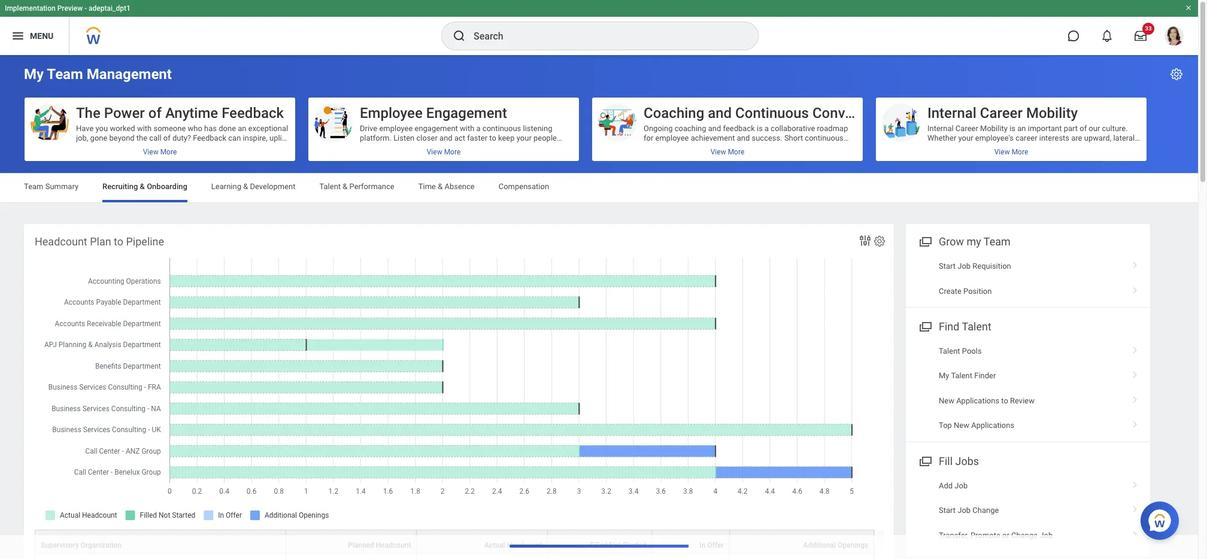 Task type: locate. For each thing, give the bounding box(es) containing it.
change right or
[[1012, 531, 1038, 540]]

cycles
[[678, 143, 700, 152]]

uplift,
[[270, 134, 289, 143]]

1 vertical spatial of
[[163, 134, 171, 143]]

success.
[[752, 134, 783, 143]]

1 vertical spatial start
[[939, 506, 956, 515]]

my down "menu" dropdown button on the top
[[24, 66, 44, 83]]

headcount inside 'planned headcount' 'popup button'
[[376, 542, 411, 550]]

0 horizontal spatial team
[[24, 182, 43, 191]]

list containing talent pools
[[906, 339, 1151, 438]]

change up promote
[[973, 506, 999, 515]]

0 horizontal spatial my
[[24, 66, 44, 83]]

2 menu group image from the top
[[917, 453, 933, 469]]

main content containing my team management
[[0, 55, 1199, 559]]

start up create
[[939, 262, 956, 271]]

0 vertical spatial team
[[47, 66, 83, 83]]

list containing add job
[[906, 474, 1151, 548]]

applications up top new applications
[[957, 396, 1000, 405]]

cell down supervisory organization popup button at the bottom left of the page
[[35, 554, 286, 559]]

my down talent pools
[[939, 372, 950, 381]]

in
[[700, 542, 706, 550]]

team down "menu"
[[47, 66, 83, 83]]

list for fill jobs
[[906, 474, 1151, 548]]

3 list from the top
[[906, 474, 1151, 548]]

1 chevron right image from the top
[[1128, 258, 1143, 270]]

row containing supervisory organization
[[35, 530, 875, 554]]

of up with in the left top of the page
[[148, 105, 162, 122]]

internal career mobility button
[[876, 98, 1147, 161]]

0 vertical spatial start
[[939, 262, 956, 271]]

outcomes.
[[792, 153, 829, 162]]

0 horizontal spatial of
[[148, 105, 162, 122]]

the
[[136, 134, 147, 143]]

3 & from the left
[[343, 182, 348, 191]]

applications down new applications to review
[[972, 421, 1015, 430]]

menu group image for fill jobs
[[917, 453, 933, 469]]

tab list containing team summary
[[12, 174, 1187, 202]]

position
[[964, 287, 992, 296]]

1 vertical spatial my
[[939, 372, 950, 381]]

1 & from the left
[[140, 182, 145, 191]]

in offer button
[[653, 531, 729, 554]]

list for find talent
[[906, 339, 1151, 438]]

team right my
[[984, 235, 1011, 248]]

2 vertical spatial feedback
[[108, 153, 142, 162]]

new right top
[[954, 421, 970, 430]]

team
[[47, 66, 83, 83], [24, 182, 43, 191], [984, 235, 1011, 248]]

0 vertical spatial list
[[906, 254, 1151, 304]]

tab list
[[12, 174, 1187, 202]]

modify
[[784, 143, 808, 152]]

chevron right image inside new applications to review 'link'
[[1128, 392, 1143, 404]]

engagement
[[426, 105, 507, 122]]

continuous
[[805, 134, 844, 143]]

headcount right planned on the left bottom of the page
[[376, 542, 411, 550]]

applications inside new applications to review 'link'
[[957, 396, 1000, 405]]

1 horizontal spatial team
[[47, 66, 83, 83]]

cell
[[35, 554, 286, 559], [286, 554, 417, 559], [417, 554, 548, 559], [548, 554, 653, 559], [653, 554, 730, 559], [730, 554, 875, 559]]

1 vertical spatial feedback
[[193, 134, 226, 143]]

chevron right image inside create position "link"
[[1128, 282, 1143, 294]]

0 horizontal spatial headcount
[[35, 235, 87, 248]]

menu group image
[[917, 318, 933, 334], [917, 453, 933, 469]]

1 vertical spatial menu group image
[[917, 453, 933, 469]]

5 chevron right image from the top
[[1128, 527, 1143, 539]]

0 vertical spatial feedback
[[723, 124, 755, 133]]

chevron right image inside my talent finder link
[[1128, 367, 1143, 379]]

employee
[[360, 105, 423, 122]]

job for start job requisition
[[958, 262, 971, 271]]

my for my team management
[[24, 66, 44, 83]]

1 vertical spatial list
[[906, 339, 1151, 438]]

1 menu group image from the top
[[917, 318, 933, 334]]

configure headcount plan to pipeline image
[[873, 235, 887, 248]]

talent up pools
[[962, 320, 992, 333]]

& for learning
[[243, 182, 248, 191]]

filled not started button
[[548, 531, 652, 554]]

2 chevron right image from the top
[[1128, 282, 1143, 294]]

1 row from the top
[[35, 530, 875, 554]]

1 horizontal spatial change
[[1012, 531, 1038, 540]]

1 list from the top
[[906, 254, 1151, 304]]

chevron right image for or
[[1128, 527, 1143, 539]]

recognize
[[152, 153, 186, 162]]

1 vertical spatial applications
[[972, 421, 1015, 430]]

job up create position
[[958, 262, 971, 271]]

2 vertical spatial team
[[984, 235, 1011, 248]]

1 horizontal spatial feedback
[[723, 124, 755, 133]]

job inside the start job change link
[[958, 506, 971, 515]]

chevron right image for requisition
[[1128, 258, 1143, 270]]

4 chevron right image from the top
[[1128, 477, 1143, 489]]

coaching
[[675, 124, 707, 133]]

to left use
[[267, 143, 274, 152]]

chevron right image inside transfer, promote or change job link
[[1128, 527, 1143, 539]]

my talent finder link
[[906, 364, 1151, 389]]

your
[[231, 143, 246, 152]]

feedback down recipients
[[108, 153, 142, 162]]

jobs
[[956, 455, 979, 468]]

search image
[[452, 29, 467, 43]]

to left review
[[1002, 396, 1009, 405]]

job down the start job change link
[[1040, 531, 1053, 540]]

planned headcount button
[[286, 531, 417, 554]]

start down "add"
[[939, 506, 956, 515]]

1 vertical spatial change
[[1012, 531, 1038, 540]]

organization
[[81, 542, 122, 550]]

an
[[238, 124, 247, 133]]

and inside have you worked with someone who has done an exceptional job, gone beyond the call of duty?  feedback can inspire, uplift, and motivate recipients to do better.  remind your team to use 'anytime' feedback to recognize others.
[[76, 143, 89, 152]]

list
[[906, 254, 1151, 304], [906, 339, 1151, 438], [906, 474, 1151, 548]]

0 vertical spatial menu group image
[[917, 318, 933, 334]]

new up top
[[939, 396, 955, 405]]

top
[[939, 421, 952, 430]]

& left 'performance'
[[343, 182, 348, 191]]

is
[[757, 124, 763, 133]]

feedback down has at the left of the page
[[193, 134, 226, 143]]

act,
[[729, 143, 741, 152]]

feedback down for
[[644, 143, 676, 152]]

menu button
[[0, 17, 69, 55]]

menu group image left fill
[[917, 453, 933, 469]]

recruiting
[[102, 182, 138, 191]]

pipeline
[[126, 235, 164, 248]]

and
[[708, 105, 732, 122], [708, 124, 721, 133], [737, 134, 750, 143], [76, 143, 89, 152], [769, 143, 782, 152], [748, 153, 761, 162]]

of down someone
[[163, 134, 171, 143]]

onboarding
[[147, 182, 187, 191]]

talent left 'performance'
[[320, 182, 341, 191]]

2 start from the top
[[939, 506, 956, 515]]

requisition
[[973, 262, 1012, 271]]

& right time
[[438, 182, 443, 191]]

management
[[87, 66, 172, 83]]

actual headcount button
[[417, 531, 548, 554]]

main content
[[0, 55, 1199, 559]]

start for start job requisition
[[939, 262, 956, 271]]

headcount plan to pipeline element
[[24, 224, 894, 559]]

chevron right image inside start job requisition link
[[1128, 258, 1143, 270]]

to inside 'link'
[[1002, 396, 1009, 405]]

2 horizontal spatial headcount
[[507, 542, 542, 550]]

team left summary
[[24, 182, 43, 191]]

chevron right image inside the start job change link
[[1128, 502, 1143, 514]]

job right "add"
[[955, 481, 968, 490]]

list containing start job requisition
[[906, 254, 1151, 304]]

recruiting & onboarding
[[102, 182, 187, 191]]

create
[[939, 287, 962, 296]]

started
[[623, 542, 647, 550]]

configure this page image
[[1170, 67, 1184, 81]]

1 vertical spatial team
[[24, 182, 43, 191]]

power
[[104, 105, 145, 122]]

add job link
[[906, 474, 1151, 498]]

menu banner
[[0, 0, 1199, 55]]

to inside ongoing coaching and feedback is a collaborative roadmap for employee achievement and success.  short continuous feedback cycles to plan, act, access and modify provides acknowledgement, correction and positive outcomes.
[[701, 143, 708, 152]]

short
[[785, 134, 803, 143]]

start job requisition link
[[906, 254, 1151, 279]]

gone
[[90, 134, 107, 143]]

4 & from the left
[[438, 182, 443, 191]]

start job change link
[[906, 498, 1151, 523]]

actual headcount
[[485, 542, 542, 550]]

job inside add job link
[[955, 481, 968, 490]]

4 cell from the left
[[548, 554, 653, 559]]

cell down in offer popup button
[[653, 554, 730, 559]]

justify image
[[11, 29, 25, 43]]

2 cell from the left
[[286, 554, 417, 559]]

additional
[[803, 542, 836, 550]]

headcount
[[35, 235, 87, 248], [376, 542, 411, 550], [507, 542, 542, 550]]

you
[[96, 124, 108, 133]]

headcount right actual
[[507, 542, 542, 550]]

menu group image left find
[[917, 318, 933, 334]]

start
[[939, 262, 956, 271], [939, 506, 956, 515]]

cell down actual headcount popup button
[[417, 554, 548, 559]]

0 horizontal spatial change
[[973, 506, 999, 515]]

0 vertical spatial of
[[148, 105, 162, 122]]

anytime
[[165, 105, 218, 122]]

3 chevron right image from the top
[[1128, 417, 1143, 429]]

cell down additional openings popup button
[[730, 554, 875, 559]]

applications
[[957, 396, 1000, 405], [972, 421, 1015, 430]]

0 vertical spatial applications
[[957, 396, 1000, 405]]

job up transfer,
[[958, 506, 971, 515]]

2 vertical spatial list
[[906, 474, 1151, 548]]

new inside 'link'
[[939, 396, 955, 405]]

4 chevron right image from the top
[[1128, 502, 1143, 514]]

1 chevron right image from the top
[[1128, 343, 1143, 355]]

headcount left plan
[[35, 235, 87, 248]]

inbox large image
[[1135, 30, 1147, 42]]

the power of anytime feedback
[[76, 105, 284, 122]]

job inside start job requisition link
[[958, 262, 971, 271]]

chevron right image for change
[[1128, 502, 1143, 514]]

have you worked with someone who has done an exceptional job, gone beyond the call of duty?  feedback can inspire, uplift, and motivate recipients to do better.  remind your team to use 'anytime' feedback to recognize others.
[[76, 124, 289, 162]]

add job
[[939, 481, 968, 490]]

1 vertical spatial feedback
[[644, 143, 676, 152]]

chevron right image inside top new applications link
[[1128, 417, 1143, 429]]

feedback up an
[[222, 105, 284, 122]]

talent left pools
[[939, 347, 961, 356]]

remind
[[202, 143, 229, 152]]

implementation
[[5, 4, 56, 13]]

headcount inside actual headcount popup button
[[507, 542, 542, 550]]

& right learning
[[243, 182, 248, 191]]

1 horizontal spatial of
[[163, 134, 171, 143]]

chevron right image
[[1128, 258, 1143, 270], [1128, 282, 1143, 294], [1128, 392, 1143, 404], [1128, 477, 1143, 489], [1128, 527, 1143, 539]]

2 & from the left
[[243, 182, 248, 191]]

3 chevron right image from the top
[[1128, 392, 1143, 404]]

0 vertical spatial new
[[939, 396, 955, 405]]

2 chevron right image from the top
[[1128, 367, 1143, 379]]

feedback up act, in the right top of the page
[[723, 124, 755, 133]]

1 start from the top
[[939, 262, 956, 271]]

to left do
[[159, 143, 166, 152]]

& for recruiting
[[140, 182, 145, 191]]

cell down filled at bottom
[[548, 554, 653, 559]]

0 vertical spatial feedback
[[222, 105, 284, 122]]

my
[[24, 66, 44, 83], [939, 372, 950, 381]]

33 button
[[1128, 23, 1155, 49]]

1 horizontal spatial headcount
[[376, 542, 411, 550]]

2 list from the top
[[906, 339, 1151, 438]]

to down achievement
[[701, 143, 708, 152]]

1 horizontal spatial my
[[939, 372, 950, 381]]

coaching and continuous conversations
[[644, 105, 905, 122]]

my inside list
[[939, 372, 950, 381]]

cell down planned on the left bottom of the page
[[286, 554, 417, 559]]

start job requisition
[[939, 262, 1012, 271]]

0 vertical spatial my
[[24, 66, 44, 83]]

positive
[[763, 153, 790, 162]]

chevron right image
[[1128, 343, 1143, 355], [1128, 367, 1143, 379], [1128, 417, 1143, 429], [1128, 502, 1143, 514]]

supervisory organization button
[[35, 531, 286, 554]]

row
[[35, 530, 875, 554], [35, 554, 875, 559]]

to down recipients
[[143, 153, 150, 162]]

transfer,
[[939, 531, 969, 540]]

new
[[939, 396, 955, 405], [954, 421, 970, 430]]

& right the recruiting
[[140, 182, 145, 191]]



Task type: describe. For each thing, give the bounding box(es) containing it.
talent pools link
[[906, 339, 1151, 364]]

continuous
[[736, 105, 809, 122]]

create position link
[[906, 279, 1151, 304]]

configure and view chart data image
[[858, 234, 873, 248]]

not
[[610, 542, 621, 550]]

menu
[[30, 31, 53, 41]]

summary
[[45, 182, 79, 191]]

have
[[76, 124, 94, 133]]

job for add job
[[955, 481, 968, 490]]

0 vertical spatial change
[[973, 506, 999, 515]]

who
[[188, 124, 202, 133]]

new applications to review
[[939, 396, 1035, 405]]

chevron right image inside talent pools link
[[1128, 343, 1143, 355]]

do
[[168, 143, 177, 152]]

exceptional
[[248, 124, 288, 133]]

compensation
[[499, 182, 549, 191]]

close environment banner image
[[1185, 4, 1193, 11]]

top new applications
[[939, 421, 1015, 430]]

headcount plan to pipeline
[[35, 235, 164, 248]]

-
[[85, 4, 87, 13]]

a
[[765, 124, 769, 133]]

career
[[980, 105, 1023, 122]]

1 vertical spatial new
[[954, 421, 970, 430]]

mobility
[[1027, 105, 1078, 122]]

top new applications link
[[906, 413, 1151, 438]]

find
[[939, 320, 960, 333]]

'anytime'
[[76, 153, 106, 162]]

correction
[[711, 153, 746, 162]]

fill jobs
[[939, 455, 979, 468]]

headcount for actual headcount
[[507, 542, 542, 550]]

access
[[743, 143, 767, 152]]

menu group image for find talent
[[917, 318, 933, 334]]

list for grow my team
[[906, 254, 1151, 304]]

menu group image
[[917, 233, 933, 249]]

& for time
[[438, 182, 443, 191]]

talent left finder on the bottom of the page
[[951, 372, 973, 381]]

actual
[[485, 542, 505, 550]]

offer
[[708, 542, 724, 550]]

my team management
[[24, 66, 172, 83]]

job for start job change
[[958, 506, 971, 515]]

chevron right image inside add job link
[[1128, 477, 1143, 489]]

job inside transfer, promote or change job link
[[1040, 531, 1053, 540]]

time & absence
[[419, 182, 475, 191]]

chevron right image for applications
[[1128, 417, 1143, 429]]

2 row from the top
[[35, 554, 875, 559]]

0 horizontal spatial feedback
[[644, 143, 676, 152]]

use
[[276, 143, 289, 152]]

to right plan
[[114, 235, 123, 248]]

provides
[[810, 143, 840, 152]]

my
[[967, 235, 982, 248]]

chevron right image for finder
[[1128, 367, 1143, 379]]

coaching
[[644, 105, 705, 122]]

chevron right image for to
[[1128, 392, 1143, 404]]

grow my team
[[939, 235, 1011, 248]]

talent inside tab list
[[320, 182, 341, 191]]

learning
[[211, 182, 241, 191]]

talent pools
[[939, 347, 982, 356]]

my for my talent finder
[[939, 372, 950, 381]]

6 cell from the left
[[730, 554, 875, 559]]

transfer, promote or change job link
[[906, 523, 1151, 548]]

call
[[149, 134, 161, 143]]

5 cell from the left
[[653, 554, 730, 559]]

beyond
[[109, 134, 135, 143]]

in offer
[[700, 542, 724, 550]]

motivate
[[91, 143, 121, 152]]

plan,
[[710, 143, 727, 152]]

ongoing coaching and feedback is a collaborative roadmap for employee achievement and success.  short continuous feedback cycles to plan, act, access and modify provides acknowledgement, correction and positive outcomes.
[[644, 124, 848, 162]]

pools
[[962, 347, 982, 356]]

additional openings button
[[730, 531, 874, 554]]

& for talent
[[343, 182, 348, 191]]

done
[[219, 124, 236, 133]]

internal career mobility
[[928, 105, 1078, 122]]

conversations
[[813, 105, 905, 122]]

additional openings
[[803, 542, 869, 550]]

add
[[939, 481, 953, 490]]

of inside have you worked with someone who has done an exceptional job, gone beyond the call of duty?  feedback can inspire, uplift, and motivate recipients to do better.  remind your team to use 'anytime' feedback to recognize others.
[[163, 134, 171, 143]]

ongoing
[[644, 124, 673, 133]]

internal
[[928, 105, 977, 122]]

Search Workday  search field
[[474, 23, 734, 49]]

better.
[[179, 143, 201, 152]]

team inside tab list
[[24, 182, 43, 191]]

1 cell from the left
[[35, 554, 286, 559]]

acknowledgement,
[[644, 153, 709, 162]]

time
[[419, 182, 436, 191]]

fill
[[939, 455, 953, 468]]

grow
[[939, 235, 964, 248]]

with
[[137, 124, 152, 133]]

filled
[[590, 542, 608, 550]]

development
[[250, 182, 296, 191]]

adeptai_dpt1
[[89, 4, 130, 13]]

headcount for planned headcount
[[376, 542, 411, 550]]

worked
[[110, 124, 135, 133]]

achievement
[[691, 134, 735, 143]]

applications inside top new applications link
[[972, 421, 1015, 430]]

notifications large image
[[1102, 30, 1114, 42]]

start for start job change
[[939, 506, 956, 515]]

preview
[[57, 4, 83, 13]]

planned
[[348, 542, 374, 550]]

others.
[[188, 153, 212, 162]]

recipients
[[123, 143, 157, 152]]

learning & development
[[211, 182, 296, 191]]

openings
[[838, 542, 869, 550]]

33
[[1145, 25, 1152, 32]]

plan
[[90, 235, 111, 248]]

performance
[[350, 182, 395, 191]]

profile logan mcneil image
[[1165, 26, 1184, 48]]

2 horizontal spatial team
[[984, 235, 1011, 248]]

can
[[228, 134, 241, 143]]

3 cell from the left
[[417, 554, 548, 559]]



Task type: vqa. For each thing, say whether or not it's contained in the screenshot.
an
yes



